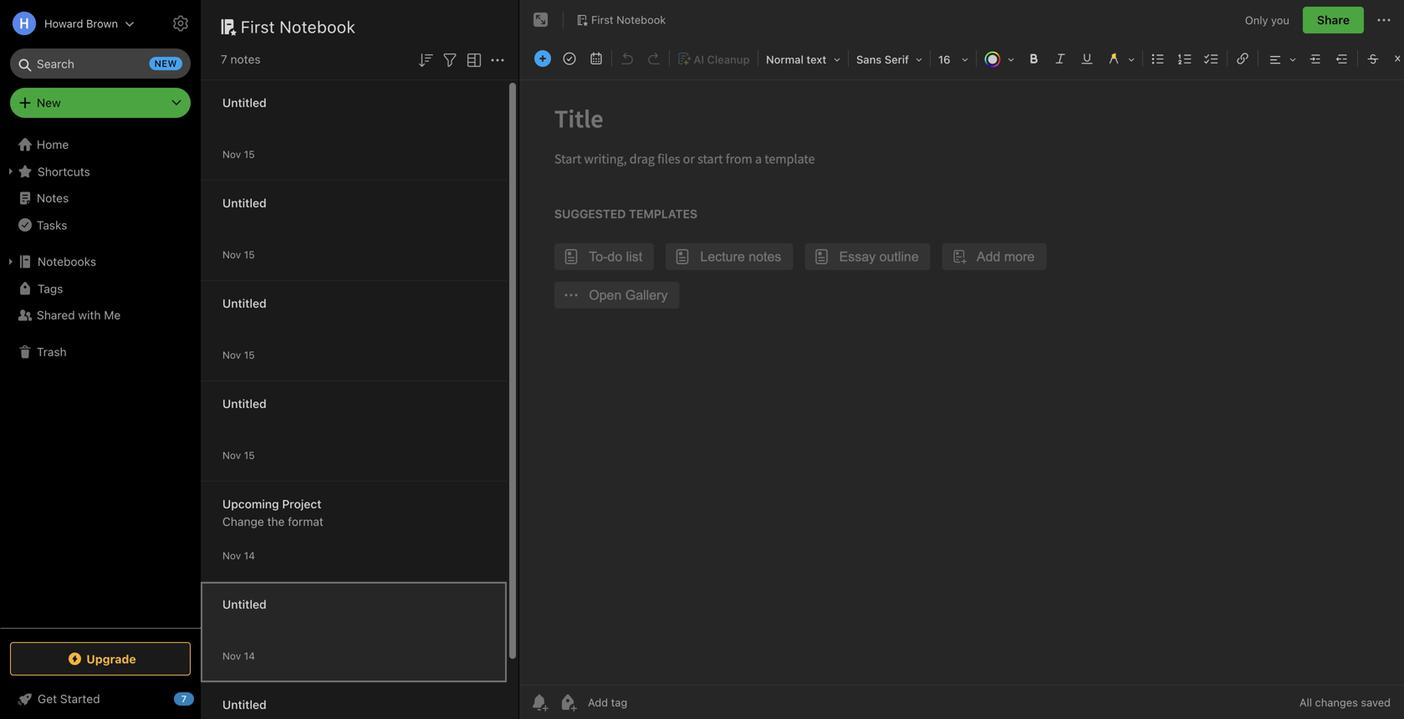 Task type: describe. For each thing, give the bounding box(es) containing it.
with
[[78, 308, 101, 322]]

notes link
[[0, 185, 200, 212]]

shared with me
[[37, 308, 121, 322]]

add tag image
[[558, 693, 578, 713]]

3 15 from the top
[[244, 349, 255, 361]]

Search text field
[[22, 49, 179, 79]]

settings image
[[171, 13, 191, 33]]

1 14 from the top
[[244, 550, 255, 562]]

bold image
[[1023, 47, 1046, 70]]

Font size field
[[933, 47, 975, 71]]

upgrade
[[86, 652, 136, 666]]

text
[[807, 53, 827, 66]]

add a reminder image
[[530, 693, 550, 713]]

only you
[[1246, 14, 1290, 26]]

new
[[154, 58, 177, 69]]

first notebook button
[[571, 8, 672, 32]]

you
[[1272, 14, 1290, 26]]

add filters image
[[440, 50, 460, 70]]

0 horizontal spatial first
[[241, 17, 275, 36]]

upgrade button
[[10, 643, 191, 676]]

notes
[[231, 52, 261, 66]]

Insert field
[[531, 47, 556, 70]]

tags button
[[0, 275, 200, 302]]

6 nov from the top
[[223, 651, 241, 662]]

expand notebooks image
[[4, 255, 18, 269]]

tags
[[38, 282, 63, 296]]

Font family field
[[851, 47, 929, 71]]

saved
[[1362, 697, 1392, 709]]

the
[[267, 515, 285, 529]]

all changes saved
[[1300, 697, 1392, 709]]

notes
[[37, 191, 69, 205]]

home
[[37, 138, 69, 151]]

untitled inside button
[[223, 698, 267, 712]]

View options field
[[460, 49, 484, 70]]

changes
[[1316, 697, 1359, 709]]

1 nov 15 from the top
[[223, 149, 255, 160]]

0 vertical spatial more actions field
[[1375, 7, 1395, 33]]

2 untitled from the top
[[223, 196, 267, 210]]

insert link image
[[1232, 47, 1255, 70]]

0 horizontal spatial more actions image
[[488, 50, 508, 70]]

7 for 7
[[181, 694, 187, 705]]

0 horizontal spatial notebook
[[280, 17, 356, 36]]

checklist image
[[1201, 47, 1224, 70]]

1 15 from the top
[[244, 149, 255, 160]]

only
[[1246, 14, 1269, 26]]

upcoming
[[223, 497, 279, 511]]

16
[[939, 53, 951, 66]]

calendar event image
[[585, 47, 608, 70]]

4 nov from the top
[[223, 450, 241, 461]]

first notebook inside "first notebook" button
[[592, 13, 666, 26]]

task image
[[558, 47, 582, 70]]

Highlight field
[[1101, 47, 1141, 71]]

notebook inside "first notebook" button
[[617, 13, 666, 26]]

new search field
[[22, 49, 182, 79]]

click to collapse image
[[195, 689, 207, 709]]

sans
[[857, 53, 882, 66]]



Task type: vqa. For each thing, say whether or not it's contained in the screenshot.
Notebooks
yes



Task type: locate. For each thing, give the bounding box(es) containing it.
3 nov from the top
[[223, 349, 241, 361]]

7 left notes
[[221, 52, 227, 66]]

2 nov from the top
[[223, 249, 241, 261]]

home link
[[0, 131, 201, 158]]

new button
[[10, 88, 191, 118]]

trash link
[[0, 339, 200, 366]]

nov
[[223, 149, 241, 160], [223, 249, 241, 261], [223, 349, 241, 361], [223, 450, 241, 461], [223, 550, 241, 562], [223, 651, 241, 662]]

normal
[[766, 53, 804, 66]]

7
[[221, 52, 227, 66], [181, 694, 187, 705]]

Sort options field
[[416, 49, 436, 70]]

howard
[[44, 17, 83, 30]]

1 nov 14 from the top
[[223, 550, 255, 562]]

1 nov from the top
[[223, 149, 241, 160]]

change
[[223, 515, 264, 529]]

2 nov 15 from the top
[[223, 249, 255, 261]]

0 vertical spatial 7
[[221, 52, 227, 66]]

new
[[37, 96, 61, 110]]

first up notes
[[241, 17, 275, 36]]

more actions image
[[1375, 10, 1395, 30], [488, 50, 508, 70]]

0 horizontal spatial 7
[[181, 694, 187, 705]]

more actions field up "strikethrough" 'icon'
[[1375, 7, 1395, 33]]

1 horizontal spatial 7
[[221, 52, 227, 66]]

shortcuts
[[38, 165, 90, 178]]

tasks button
[[0, 212, 200, 238]]

tree containing home
[[0, 131, 201, 628]]

serif
[[885, 53, 910, 66]]

5 nov from the top
[[223, 550, 241, 562]]

3 untitled from the top
[[223, 297, 267, 310]]

numbered list image
[[1174, 47, 1197, 70]]

shortcuts button
[[0, 158, 200, 185]]

1 vertical spatial nov 14
[[223, 651, 255, 662]]

expand note image
[[531, 10, 551, 30]]

sans serif
[[857, 53, 910, 66]]

Font color field
[[979, 47, 1021, 71]]

0 vertical spatial nov 14
[[223, 550, 255, 562]]

note window element
[[520, 0, 1405, 720]]

brown
[[86, 17, 118, 30]]

more actions field right view options field
[[488, 49, 508, 70]]

4 untitled from the top
[[223, 397, 267, 411]]

me
[[104, 308, 121, 322]]

Alignment field
[[1261, 47, 1303, 71]]

first notebook up calendar event icon
[[592, 13, 666, 26]]

1 horizontal spatial first notebook
[[592, 13, 666, 26]]

nov 15
[[223, 149, 255, 160], [223, 249, 255, 261], [223, 349, 255, 361], [223, 450, 255, 461]]

shared with me link
[[0, 302, 200, 329]]

untitled
[[223, 96, 267, 110], [223, 196, 267, 210], [223, 297, 267, 310], [223, 397, 267, 411], [223, 598, 267, 612], [223, 698, 267, 712]]

14
[[244, 550, 255, 562], [244, 651, 255, 662]]

0 horizontal spatial first notebook
[[241, 17, 356, 36]]

project
[[282, 497, 322, 511]]

normal text
[[766, 53, 827, 66]]

tree
[[0, 131, 201, 628]]

share button
[[1304, 7, 1365, 33]]

share
[[1318, 13, 1351, 27]]

italic image
[[1049, 47, 1073, 70]]

1 horizontal spatial notebook
[[617, 13, 666, 26]]

more actions image up "strikethrough" 'icon'
[[1375, 10, 1395, 30]]

1 vertical spatial more actions field
[[488, 49, 508, 70]]

Note Editor text field
[[520, 80, 1405, 685]]

15
[[244, 149, 255, 160], [244, 249, 255, 261], [244, 349, 255, 361], [244, 450, 255, 461]]

5 untitled from the top
[[223, 598, 267, 612]]

2 nov 14 from the top
[[223, 651, 255, 662]]

get
[[38, 692, 57, 706]]

notebooks
[[38, 255, 96, 269]]

0 horizontal spatial more actions field
[[488, 49, 508, 70]]

0 vertical spatial more actions image
[[1375, 10, 1395, 30]]

1 vertical spatial 14
[[244, 651, 255, 662]]

get started
[[38, 692, 100, 706]]

more actions image right view options field
[[488, 50, 508, 70]]

all
[[1300, 697, 1313, 709]]

1 horizontal spatial first
[[592, 13, 614, 26]]

trash
[[37, 345, 67, 359]]

7 left click to collapse icon
[[181, 694, 187, 705]]

format
[[288, 515, 324, 529]]

shared
[[37, 308, 75, 322]]

nov 14
[[223, 550, 255, 562], [223, 651, 255, 662]]

More actions field
[[1375, 7, 1395, 33], [488, 49, 508, 70]]

tasks
[[37, 218, 67, 232]]

howard brown
[[44, 17, 118, 30]]

first inside "first notebook" button
[[592, 13, 614, 26]]

outdent image
[[1331, 47, 1355, 70]]

strikethrough image
[[1362, 47, 1386, 70]]

notebooks link
[[0, 249, 200, 275]]

untitled button
[[201, 683, 507, 720]]

1 vertical spatial 7
[[181, 694, 187, 705]]

7 inside help and learning task checklist field
[[181, 694, 187, 705]]

4 15 from the top
[[244, 450, 255, 461]]

1 vertical spatial more actions image
[[488, 50, 508, 70]]

3 nov 15 from the top
[[223, 349, 255, 361]]

0 vertical spatial 14
[[244, 550, 255, 562]]

indent image
[[1305, 47, 1328, 70]]

Heading level field
[[761, 47, 847, 71]]

2 15 from the top
[[244, 249, 255, 261]]

7 notes
[[221, 52, 261, 66]]

2 14 from the top
[[244, 651, 255, 662]]

bulleted list image
[[1147, 47, 1171, 70]]

Account field
[[0, 7, 135, 40]]

Add tag field
[[587, 696, 712, 710]]

first up calendar event icon
[[592, 13, 614, 26]]

first
[[592, 13, 614, 26], [241, 17, 275, 36]]

1 horizontal spatial more actions field
[[1375, 7, 1395, 33]]

first notebook
[[592, 13, 666, 26], [241, 17, 356, 36]]

notebook
[[617, 13, 666, 26], [280, 17, 356, 36]]

1 horizontal spatial more actions image
[[1375, 10, 1395, 30]]

Add filters field
[[440, 49, 460, 70]]

upcoming project change the format
[[223, 497, 324, 529]]

6 untitled from the top
[[223, 698, 267, 712]]

underline image
[[1076, 47, 1100, 70]]

Help and Learning task checklist field
[[0, 686, 201, 713]]

4 nov 15 from the top
[[223, 450, 255, 461]]

1 untitled from the top
[[223, 96, 267, 110]]

started
[[60, 692, 100, 706]]

first notebook up notes
[[241, 17, 356, 36]]

7 for 7 notes
[[221, 52, 227, 66]]



